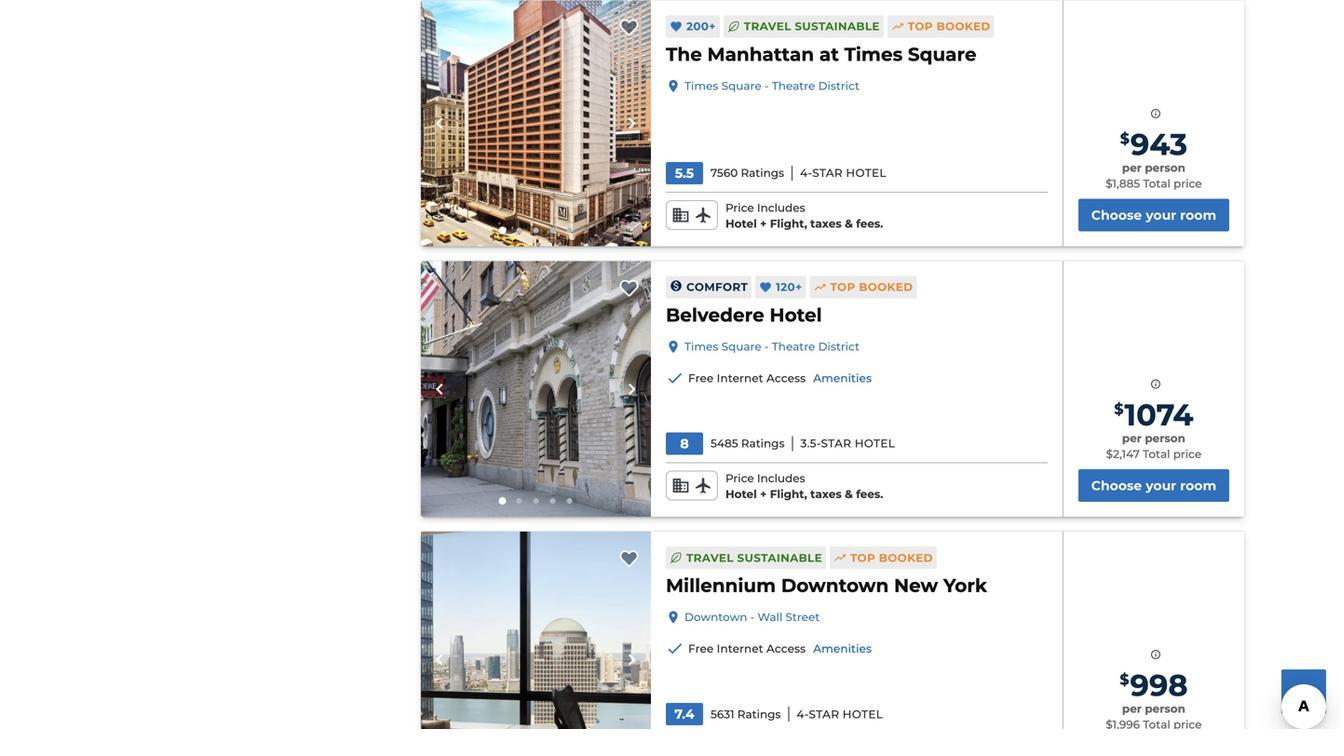 Task type: locate. For each thing, give the bounding box(es) containing it.
-
[[765, 79, 769, 93], [765, 340, 769, 354], [751, 611, 755, 624]]

0 vertical spatial facade/entrance image
[[421, 1, 651, 247]]

1 horizontal spatial heart icon image
[[759, 281, 773, 294]]

1 go to image #2 image from the top
[[517, 228, 522, 233]]

0 vertical spatial free
[[689, 372, 714, 385]]

0 vertical spatial travel
[[744, 20, 792, 33]]

0 vertical spatial price
[[726, 201, 754, 215]]

new
[[894, 575, 939, 597]]

hotel
[[846, 166, 887, 180], [726, 217, 757, 230], [770, 304, 822, 327], [855, 437, 896, 451], [726, 488, 757, 501], [843, 708, 883, 721]]

star right 5631 ratings
[[809, 708, 840, 721]]

heart icon image left 120+
[[759, 281, 773, 294]]

1 price from the top
[[726, 201, 754, 215]]

998
[[1131, 668, 1188, 704]]

ratings right 7560
[[741, 166, 785, 180]]

2 vertical spatial booked
[[879, 551, 933, 565]]

2 go to image #5 image from the top
[[567, 499, 573, 504]]

3 per from the top
[[1123, 703, 1142, 716]]

0 vertical spatial includes
[[757, 201, 806, 215]]

0 vertical spatial per
[[1123, 161, 1142, 175]]

photo carousel region for 943
[[421, 1, 651, 247]]

2 theatre from the top
[[772, 340, 816, 354]]

downtown - wall street
[[685, 611, 820, 624]]

ratings right the 5485
[[742, 437, 785, 451]]

price inside $ 943 per person $1,885 total price
[[1174, 177, 1203, 190]]

belvedere hotel
[[666, 304, 822, 327]]

downtown down millennium
[[685, 611, 748, 624]]

1 vertical spatial taxes
[[811, 488, 842, 501]]

1 includes from the top
[[757, 201, 806, 215]]

1 vertical spatial 4-star hotel
[[797, 708, 883, 721]]

flight, for 943
[[770, 217, 808, 230]]

times square - theatre district down belvedere hotel element
[[685, 340, 860, 354]]

travel sustainable
[[744, 20, 880, 33], [687, 551, 823, 565]]

$ left 998
[[1120, 671, 1130, 689]]

choose your room button
[[1079, 199, 1230, 232], [1079, 470, 1230, 502]]

8
[[681, 436, 689, 452]]

travel
[[744, 20, 792, 33], [687, 551, 734, 565]]

total inside $ 1074 per person $2,147 total price
[[1143, 448, 1171, 461]]

your down $ 943 per person $1,885 total price at the right top of the page
[[1146, 207, 1177, 223]]

your for 1074
[[1146, 478, 1177, 494]]

0 vertical spatial photo carousel region
[[421, 1, 651, 247]]

1 vertical spatial heart icon image
[[759, 281, 773, 294]]

choose your room button down $1,885 at the right of page
[[1079, 199, 1230, 232]]

1 vertical spatial person
[[1145, 432, 1186, 445]]

room down $ 943 per person $1,885 total price at the right top of the page
[[1181, 207, 1217, 223]]

- down manhattan on the right top of page
[[765, 79, 769, 93]]

go to image #4 image
[[550, 228, 556, 233], [550, 499, 556, 504]]

top booked for 1074
[[831, 281, 913, 294]]

4-star hotel
[[800, 166, 887, 180], [797, 708, 883, 721]]

1 go to image #5 image from the top
[[567, 228, 573, 233]]

1 vertical spatial go to image #4 image
[[550, 499, 556, 504]]

1 amenities from the top
[[814, 372, 872, 385]]

sustainable
[[795, 20, 880, 33], [738, 551, 823, 565]]

your
[[1146, 207, 1177, 223], [1146, 478, 1177, 494]]

2 vertical spatial top booked
[[851, 551, 933, 565]]

0 vertical spatial internet
[[717, 372, 764, 385]]

1 price includes hotel + flight, taxes & fees. from the top
[[726, 201, 884, 230]]

5631 ratings
[[711, 708, 781, 721]]

1 facade/entrance image from the top
[[421, 1, 651, 247]]

1 vertical spatial +
[[760, 488, 767, 501]]

0 vertical spatial downtown
[[782, 575, 889, 597]]

1 photo carousel region from the top
[[421, 1, 651, 247]]

2 go to image #3 image from the top
[[533, 499, 539, 504]]

1 internet from the top
[[717, 372, 764, 385]]

go to image #1 image for 943
[[499, 227, 506, 234]]

4- right 5631 ratings
[[797, 708, 809, 721]]

internet
[[717, 372, 764, 385], [717, 643, 764, 656]]

person
[[1145, 161, 1186, 175], [1145, 432, 1186, 445], [1145, 703, 1186, 716]]

amenities
[[814, 372, 872, 385], [814, 643, 872, 656]]

ratings right 5631 on the right of page
[[738, 708, 781, 721]]

1 vertical spatial &
[[845, 488, 853, 501]]

1 vertical spatial flight,
[[770, 488, 808, 501]]

1 person from the top
[[1145, 161, 1186, 175]]

price
[[1174, 177, 1203, 190], [1174, 448, 1202, 461]]

1 vertical spatial travel
[[687, 551, 734, 565]]

amenities down street
[[814, 643, 872, 656]]

+ down 5485 ratings
[[760, 488, 767, 501]]

1 your from the top
[[1146, 207, 1177, 223]]

0 vertical spatial travel sustainable
[[744, 20, 880, 33]]

square
[[908, 43, 977, 66], [722, 79, 762, 93], [722, 340, 762, 354]]

theatre down the manhattan at times square element
[[772, 79, 816, 93]]

1 vertical spatial price
[[726, 472, 754, 486]]

access for 998
[[767, 643, 806, 656]]

0 vertical spatial flight,
[[770, 217, 808, 230]]

943
[[1131, 126, 1188, 163]]

2 per from the top
[[1123, 432, 1142, 445]]

$ left '943'
[[1121, 129, 1130, 148]]

amenities for 1074
[[814, 372, 872, 385]]

1 vertical spatial room
[[1181, 478, 1217, 494]]

1 free from the top
[[689, 372, 714, 385]]

3 person from the top
[[1145, 703, 1186, 716]]

1 vertical spatial go to image #2 image
[[517, 499, 522, 504]]

$ for 1074
[[1115, 400, 1124, 418]]

2 amenities from the top
[[814, 643, 872, 656]]

star
[[813, 166, 843, 180], [821, 437, 852, 451], [809, 708, 840, 721]]

1 room from the top
[[1181, 207, 1217, 223]]

free for 998
[[689, 643, 714, 656]]

2 choose from the top
[[1092, 478, 1143, 494]]

1 vertical spatial facade/entrance image
[[421, 261, 651, 517]]

theatre
[[772, 79, 816, 93], [772, 340, 816, 354]]

1 vertical spatial star
[[821, 437, 852, 451]]

per inside $ 998 per person
[[1123, 703, 1142, 716]]

go to image #5 image
[[567, 228, 573, 233], [567, 499, 573, 504]]

1 vertical spatial amenities
[[814, 643, 872, 656]]

2 times square - theatre district from the top
[[685, 340, 860, 354]]

0 vertical spatial price includes hotel + flight, taxes & fees.
[[726, 201, 884, 230]]

star right 5485 ratings
[[821, 437, 852, 451]]

go to image #2 image for 943
[[517, 228, 522, 233]]

0 horizontal spatial downtown
[[685, 611, 748, 624]]

+ for 1074
[[760, 488, 767, 501]]

1 vertical spatial choose your room
[[1092, 478, 1217, 494]]

includes down 7560 ratings
[[757, 201, 806, 215]]

1 vertical spatial your
[[1146, 478, 1177, 494]]

free down belvedere
[[689, 372, 714, 385]]

taxes for 943
[[811, 217, 842, 230]]

0 vertical spatial taxes
[[811, 217, 842, 230]]

1 choose your room from the top
[[1092, 207, 1217, 223]]

heart icon image left 200+
[[670, 20, 683, 33]]

1 vertical spatial total
[[1143, 448, 1171, 461]]

2 & from the top
[[845, 488, 853, 501]]

free internet access amenities for 1074
[[689, 372, 872, 385]]

price includes hotel + flight, taxes & fees. down 7560 ratings
[[726, 201, 884, 230]]

top booked
[[908, 20, 991, 33], [831, 281, 913, 294], [851, 551, 933, 565]]

+ for 943
[[760, 217, 767, 230]]

1 vertical spatial free internet access amenities
[[689, 643, 872, 656]]

1 vertical spatial fees.
[[856, 488, 884, 501]]

0 vertical spatial person
[[1145, 161, 1186, 175]]

0 vertical spatial star
[[813, 166, 843, 180]]

go to image #1 image
[[499, 227, 506, 234], [499, 498, 506, 505]]

comfort
[[687, 281, 748, 294]]

0 vertical spatial choose your room
[[1092, 207, 1217, 223]]

1 vertical spatial booked
[[859, 281, 913, 294]]

0 vertical spatial your
[[1146, 207, 1177, 223]]

2 access from the top
[[767, 643, 806, 656]]

price for 943
[[726, 201, 754, 215]]

per for 998
[[1123, 703, 1142, 716]]

1 vertical spatial includes
[[757, 472, 806, 486]]

free internet access amenities up 3.5-
[[689, 372, 872, 385]]

3.5-
[[801, 437, 821, 451]]

2 go to image #1 image from the top
[[499, 498, 506, 505]]

1 & from the top
[[845, 217, 853, 230]]

times right at
[[845, 43, 903, 66]]

the manhattan at times square
[[666, 43, 977, 66]]

2 go to image #2 image from the top
[[517, 499, 522, 504]]

$ left 1074
[[1115, 400, 1124, 418]]

person inside $ 1074 per person $2,147 total price
[[1145, 432, 1186, 445]]

4-
[[800, 166, 813, 180], [797, 708, 809, 721]]

4- right 7560 ratings
[[800, 166, 813, 180]]

total
[[1144, 177, 1171, 190], [1143, 448, 1171, 461]]

3 photo carousel region from the top
[[421, 532, 651, 730]]

price down 7560 ratings
[[726, 201, 754, 215]]

per inside $ 943 per person $1,885 total price
[[1123, 161, 1142, 175]]

1 choose from the top
[[1092, 207, 1143, 223]]

1 vertical spatial price includes hotel + flight, taxes & fees.
[[726, 472, 884, 501]]

room for 943
[[1181, 207, 1217, 223]]

0 vertical spatial top booked
[[908, 20, 991, 33]]

0 vertical spatial 4-
[[800, 166, 813, 180]]

0 vertical spatial choose
[[1092, 207, 1143, 223]]

1 vertical spatial downtown
[[685, 611, 748, 624]]

price for 1074
[[726, 472, 754, 486]]

access up 3.5-
[[767, 372, 806, 385]]

1 vertical spatial top booked
[[831, 281, 913, 294]]

wall
[[758, 611, 783, 624]]

travel sustainable up millennium
[[687, 551, 823, 565]]

0 vertical spatial fees.
[[856, 217, 884, 230]]

0 vertical spatial 4-star hotel
[[800, 166, 887, 180]]

choose
[[1092, 207, 1143, 223], [1092, 478, 1143, 494]]

sustainable up the millennium downtown new york
[[738, 551, 823, 565]]

1 district from the top
[[819, 79, 860, 93]]

price down 1074
[[1174, 448, 1202, 461]]

1 vertical spatial ratings
[[742, 437, 785, 451]]

2 person from the top
[[1145, 432, 1186, 445]]

choose your room down $2,147
[[1092, 478, 1217, 494]]

fees. for 943
[[856, 217, 884, 230]]

go to image #2 image
[[517, 228, 522, 233], [517, 499, 522, 504]]

1 vertical spatial per
[[1123, 432, 1142, 445]]

$ inside $ 1074 per person $2,147 total price
[[1115, 400, 1124, 418]]

go to image #4 image for 1074
[[550, 499, 556, 504]]

$ for 998
[[1120, 671, 1130, 689]]

1 choose your room button from the top
[[1079, 199, 1230, 232]]

your down $ 1074 per person $2,147 total price
[[1146, 478, 1177, 494]]

1 fees. from the top
[[856, 217, 884, 230]]

top
[[908, 20, 934, 33], [831, 281, 856, 294], [851, 551, 876, 565]]

0 vertical spatial times square - theatre district
[[685, 79, 860, 93]]

times square - theatre district down manhattan on the right top of page
[[685, 79, 860, 93]]

internet down belvedere hotel element
[[717, 372, 764, 385]]

0 vertical spatial choose your room button
[[1079, 199, 1230, 232]]

price for 943
[[1174, 177, 1203, 190]]

2 vertical spatial $
[[1120, 671, 1130, 689]]

0 vertical spatial free internet access amenities
[[689, 372, 872, 385]]

2 free from the top
[[689, 643, 714, 656]]

booked for 943
[[937, 20, 991, 33]]

includes for 1074
[[757, 472, 806, 486]]

price includes hotel + flight, taxes & fees. down 3.5-
[[726, 472, 884, 501]]

millennium downtown new york
[[666, 575, 988, 597]]

1 vertical spatial choose
[[1092, 478, 1143, 494]]

2 choose your room from the top
[[1092, 478, 1217, 494]]

1 vertical spatial internet
[[717, 643, 764, 656]]

room down $ 1074 per person $2,147 total price
[[1181, 478, 1217, 494]]

star for 1074
[[821, 437, 852, 451]]

star right 7560 ratings
[[813, 166, 843, 180]]

district
[[819, 79, 860, 93], [819, 340, 860, 354]]

1 horizontal spatial travel
[[744, 20, 792, 33]]

$
[[1121, 129, 1130, 148], [1115, 400, 1124, 418], [1120, 671, 1130, 689]]

free internet access amenities down wall
[[689, 643, 872, 656]]

fees.
[[856, 217, 884, 230], [856, 488, 884, 501]]

flight, up 120+
[[770, 217, 808, 230]]

1 + from the top
[[760, 217, 767, 230]]

2 your from the top
[[1146, 478, 1177, 494]]

york
[[944, 575, 988, 597]]

1 access from the top
[[767, 372, 806, 385]]

free internet access amenities
[[689, 372, 872, 385], [689, 643, 872, 656]]

- down belvedere hotel element
[[765, 340, 769, 354]]

2 taxes from the top
[[811, 488, 842, 501]]

price inside $ 1074 per person $2,147 total price
[[1174, 448, 1202, 461]]

includes down 3.5-
[[757, 472, 806, 486]]

1 vertical spatial go to image #1 image
[[499, 498, 506, 505]]

free down downtown - wall street
[[689, 643, 714, 656]]

access
[[767, 372, 806, 385], [767, 643, 806, 656]]

go to image #3 image
[[533, 228, 539, 233], [533, 499, 539, 504]]

2 price from the top
[[726, 472, 754, 486]]

facade/entrance image for 1074
[[421, 261, 651, 517]]

the manhattan at times square element
[[666, 42, 977, 68]]

0 vertical spatial &
[[845, 217, 853, 230]]

0 vertical spatial room
[[1181, 207, 1217, 223]]

1 go to image #4 image from the top
[[550, 228, 556, 233]]

millennium downtown new york element
[[666, 573, 988, 599]]

times
[[845, 43, 903, 66], [685, 79, 719, 93], [685, 340, 719, 354]]

2 flight, from the top
[[770, 488, 808, 501]]

0 vertical spatial +
[[760, 217, 767, 230]]

0 vertical spatial district
[[819, 79, 860, 93]]

amenities up 3.5-star hotel
[[814, 372, 872, 385]]

go to image #1 image for 1074
[[499, 498, 506, 505]]

per inside $ 1074 per person $2,147 total price
[[1123, 432, 1142, 445]]

1 vertical spatial go to image #3 image
[[533, 499, 539, 504]]

total inside $ 943 per person $1,885 total price
[[1144, 177, 1171, 190]]

heart icon image
[[670, 20, 683, 33], [759, 281, 773, 294]]

1 vertical spatial choose your room button
[[1079, 470, 1230, 502]]

room
[[1181, 207, 1217, 223], [1181, 478, 1217, 494]]

2 choose your room button from the top
[[1079, 470, 1230, 502]]

2 price includes hotel + flight, taxes & fees. from the top
[[726, 472, 884, 501]]

1 vertical spatial price
[[1174, 448, 1202, 461]]

price down 5485 ratings
[[726, 472, 754, 486]]

2 go to image #4 image from the top
[[550, 499, 556, 504]]

2 + from the top
[[760, 488, 767, 501]]

photo carousel region
[[421, 1, 651, 247], [421, 261, 651, 517], [421, 532, 651, 730]]

2 vertical spatial top
[[851, 551, 876, 565]]

times down the
[[685, 79, 719, 93]]

downtown up street
[[782, 575, 889, 597]]

free
[[689, 372, 714, 385], [689, 643, 714, 656]]

1 taxes from the top
[[811, 217, 842, 230]]

1 go to image #1 image from the top
[[499, 227, 506, 234]]

0 horizontal spatial heart icon image
[[670, 20, 683, 33]]

1 vertical spatial 4-
[[797, 708, 809, 721]]

person inside $ 943 per person $1,885 total price
[[1145, 161, 1186, 175]]

go to image #5 image for 943
[[567, 228, 573, 233]]

2 room from the top
[[1181, 478, 1217, 494]]

choose your room
[[1092, 207, 1217, 223], [1092, 478, 1217, 494]]

0 vertical spatial -
[[765, 79, 769, 93]]

0 vertical spatial square
[[908, 43, 977, 66]]

millennium
[[666, 575, 776, 597]]

120+
[[776, 281, 803, 294]]

choose down $1,885 at the right of page
[[1092, 207, 1143, 223]]

person for 998
[[1145, 703, 1186, 716]]

0 vertical spatial amenities
[[814, 372, 872, 385]]

total right $2,147
[[1143, 448, 1171, 461]]

2 internet from the top
[[717, 643, 764, 656]]

travel up millennium
[[687, 551, 734, 565]]

1 go to image #3 image from the top
[[533, 228, 539, 233]]

1 free internet access amenities from the top
[[689, 372, 872, 385]]

0 vertical spatial heart icon image
[[670, 20, 683, 33]]

2 includes from the top
[[757, 472, 806, 486]]

choose down $2,147
[[1092, 478, 1143, 494]]

booked
[[937, 20, 991, 33], [859, 281, 913, 294], [879, 551, 933, 565]]

star for 998
[[809, 708, 840, 721]]

go to image #3 image for 943
[[533, 228, 539, 233]]

top for 1074
[[831, 281, 856, 294]]

photo carousel region for 998
[[421, 532, 651, 730]]

theatre down belvedere hotel element
[[772, 340, 816, 354]]

2 vertical spatial ratings
[[738, 708, 781, 721]]

1 vertical spatial times square - theatre district
[[685, 340, 860, 354]]

2 facade/entrance image from the top
[[421, 261, 651, 517]]

+ down 7560 ratings
[[760, 217, 767, 230]]

price includes hotel + flight, taxes & fees. for 1074
[[726, 472, 884, 501]]

2 photo carousel region from the top
[[421, 261, 651, 517]]

&
[[845, 217, 853, 230], [845, 488, 853, 501]]

price down '943'
[[1174, 177, 1203, 190]]

flight, down 3.5-
[[770, 488, 808, 501]]

2 vertical spatial person
[[1145, 703, 1186, 716]]

person inside $ 998 per person
[[1145, 703, 1186, 716]]

street
[[786, 611, 820, 624]]

1 vertical spatial free
[[689, 643, 714, 656]]

taxes
[[811, 217, 842, 230], [811, 488, 842, 501]]

internet down downtown - wall street
[[717, 643, 764, 656]]

includes
[[757, 201, 806, 215], [757, 472, 806, 486]]

1 vertical spatial photo carousel region
[[421, 261, 651, 517]]

sea view image
[[421, 532, 651, 730]]

travel sustainable up the manhattan at times square
[[744, 20, 880, 33]]

downtown
[[782, 575, 889, 597], [685, 611, 748, 624]]

choose for 943
[[1092, 207, 1143, 223]]

0 vertical spatial price
[[1174, 177, 1203, 190]]

0 vertical spatial go to image #5 image
[[567, 228, 573, 233]]

2 vertical spatial star
[[809, 708, 840, 721]]

1 per from the top
[[1123, 161, 1142, 175]]

0 vertical spatial go to image #4 image
[[550, 228, 556, 233]]

& for 943
[[845, 217, 853, 230]]

2 vertical spatial photo carousel region
[[421, 532, 651, 730]]

2 vertical spatial per
[[1123, 703, 1142, 716]]

2 fees. from the top
[[856, 488, 884, 501]]

per for 943
[[1123, 161, 1142, 175]]

flight,
[[770, 217, 808, 230], [770, 488, 808, 501]]

facade/entrance image
[[421, 1, 651, 247], [421, 261, 651, 517]]

ratings
[[741, 166, 785, 180], [742, 437, 785, 451], [738, 708, 781, 721]]

4-star hotel for 998
[[797, 708, 883, 721]]

1 vertical spatial access
[[767, 643, 806, 656]]

1 vertical spatial go to image #5 image
[[567, 499, 573, 504]]

travel up manhattan on the right top of page
[[744, 20, 792, 33]]

times down belvedere
[[685, 340, 719, 354]]

choose your room button down $2,147
[[1079, 470, 1230, 502]]

price includes hotel + flight, taxes & fees.
[[726, 201, 884, 230], [726, 472, 884, 501]]

$ inside $ 998 per person
[[1120, 671, 1130, 689]]

+
[[760, 217, 767, 230], [760, 488, 767, 501]]

2 free internet access amenities from the top
[[689, 643, 872, 656]]

go to image #4 image for 943
[[550, 228, 556, 233]]

1 vertical spatial theatre
[[772, 340, 816, 354]]

1 flight, from the top
[[770, 217, 808, 230]]

choose your room down $1,885 at the right of page
[[1092, 207, 1217, 223]]

0 vertical spatial go to image #2 image
[[517, 228, 522, 233]]

0 vertical spatial total
[[1144, 177, 1171, 190]]

at
[[820, 43, 839, 66]]

- left wall
[[751, 611, 755, 624]]

times square - theatre district
[[685, 79, 860, 93], [685, 340, 860, 354]]

total right $1,885 at the right of page
[[1144, 177, 1171, 190]]

$ inside $ 943 per person $1,885 total price
[[1121, 129, 1130, 148]]

access down wall
[[767, 643, 806, 656]]

1 vertical spatial times
[[685, 79, 719, 93]]

1 theatre from the top
[[772, 79, 816, 93]]

sustainable up at
[[795, 20, 880, 33]]

price
[[726, 201, 754, 215], [726, 472, 754, 486]]

choose your room button for 943
[[1079, 199, 1230, 232]]

per
[[1123, 161, 1142, 175], [1123, 432, 1142, 445], [1123, 703, 1142, 716]]



Task type: vqa. For each thing, say whether or not it's contained in the screenshot.
hour
no



Task type: describe. For each thing, give the bounding box(es) containing it.
1074
[[1125, 397, 1194, 433]]

per for 1074
[[1123, 432, 1142, 445]]

choose your room button for 1074
[[1079, 470, 1230, 502]]

4-star hotel for 943
[[800, 166, 887, 180]]

free internet access amenities for 998
[[689, 643, 872, 656]]

$ 1074 per person $2,147 total price
[[1107, 397, 1202, 461]]

choose your room for 943
[[1092, 207, 1217, 223]]

3.5-star hotel
[[801, 437, 896, 451]]

$ 998 per person
[[1120, 668, 1188, 716]]

price for 1074
[[1174, 448, 1202, 461]]

7.4
[[675, 707, 695, 723]]

person for 943
[[1145, 161, 1186, 175]]

5485
[[711, 437, 739, 451]]

free for 1074
[[689, 372, 714, 385]]

star for 943
[[813, 166, 843, 180]]

2 vertical spatial times
[[685, 340, 719, 354]]

5.5
[[675, 165, 694, 181]]

choose your room for 1074
[[1092, 478, 1217, 494]]

0 horizontal spatial travel
[[687, 551, 734, 565]]

2 vertical spatial square
[[722, 340, 762, 354]]

$2,147
[[1107, 448, 1140, 461]]

7560 ratings
[[711, 166, 785, 180]]

go to image #2 image for 1074
[[517, 499, 522, 504]]

top booked for 943
[[908, 20, 991, 33]]

$1,885
[[1106, 177, 1141, 190]]

1 horizontal spatial downtown
[[782, 575, 889, 597]]

total for 1074
[[1143, 448, 1171, 461]]

price includes hotel + flight, taxes & fees. for 943
[[726, 201, 884, 230]]

1 vertical spatial square
[[722, 79, 762, 93]]

ratings for 998
[[738, 708, 781, 721]]

heart icon image for 200+
[[670, 20, 683, 33]]

room for 1074
[[1181, 478, 1217, 494]]

go to image #3 image for 1074
[[533, 499, 539, 504]]

flight, for 1074
[[770, 488, 808, 501]]

facade/entrance image for 943
[[421, 1, 651, 247]]

top for 943
[[908, 20, 934, 33]]

$ 943 per person $1,885 total price
[[1106, 126, 1203, 190]]

0 vertical spatial sustainable
[[795, 20, 880, 33]]

5631
[[711, 708, 735, 721]]

person for 1074
[[1145, 432, 1186, 445]]

ratings for 943
[[741, 166, 785, 180]]

1 vertical spatial sustainable
[[738, 551, 823, 565]]

internet for 1074
[[717, 372, 764, 385]]

go to image #5 image for 1074
[[567, 499, 573, 504]]

heart icon image for 120+
[[759, 281, 773, 294]]

2 vertical spatial -
[[751, 611, 755, 624]]

2 district from the top
[[819, 340, 860, 354]]

belvedere
[[666, 304, 765, 327]]

internet for 998
[[717, 643, 764, 656]]

1 vertical spatial -
[[765, 340, 769, 354]]

photo carousel region for 1074
[[421, 261, 651, 517]]

ratings for 1074
[[742, 437, 785, 451]]

total for 943
[[1144, 177, 1171, 190]]

7560
[[711, 166, 738, 180]]

fees. for 1074
[[856, 488, 884, 501]]

1 times square - theatre district from the top
[[685, 79, 860, 93]]

4- for 998
[[797, 708, 809, 721]]

& for 1074
[[845, 488, 853, 501]]

belvedere hotel element
[[666, 302, 822, 329]]

the
[[666, 43, 702, 66]]

5485 ratings
[[711, 437, 785, 451]]

includes for 943
[[757, 201, 806, 215]]

choose for 1074
[[1092, 478, 1143, 494]]

amenities for 998
[[814, 643, 872, 656]]

booked for 1074
[[859, 281, 913, 294]]

4- for 943
[[800, 166, 813, 180]]

manhattan
[[708, 43, 815, 66]]

200+
[[687, 20, 716, 33]]

$ for 943
[[1121, 129, 1130, 148]]

0 vertical spatial times
[[845, 43, 903, 66]]

your for 943
[[1146, 207, 1177, 223]]

access for 1074
[[767, 372, 806, 385]]

1 vertical spatial travel sustainable
[[687, 551, 823, 565]]

taxes for 1074
[[811, 488, 842, 501]]



